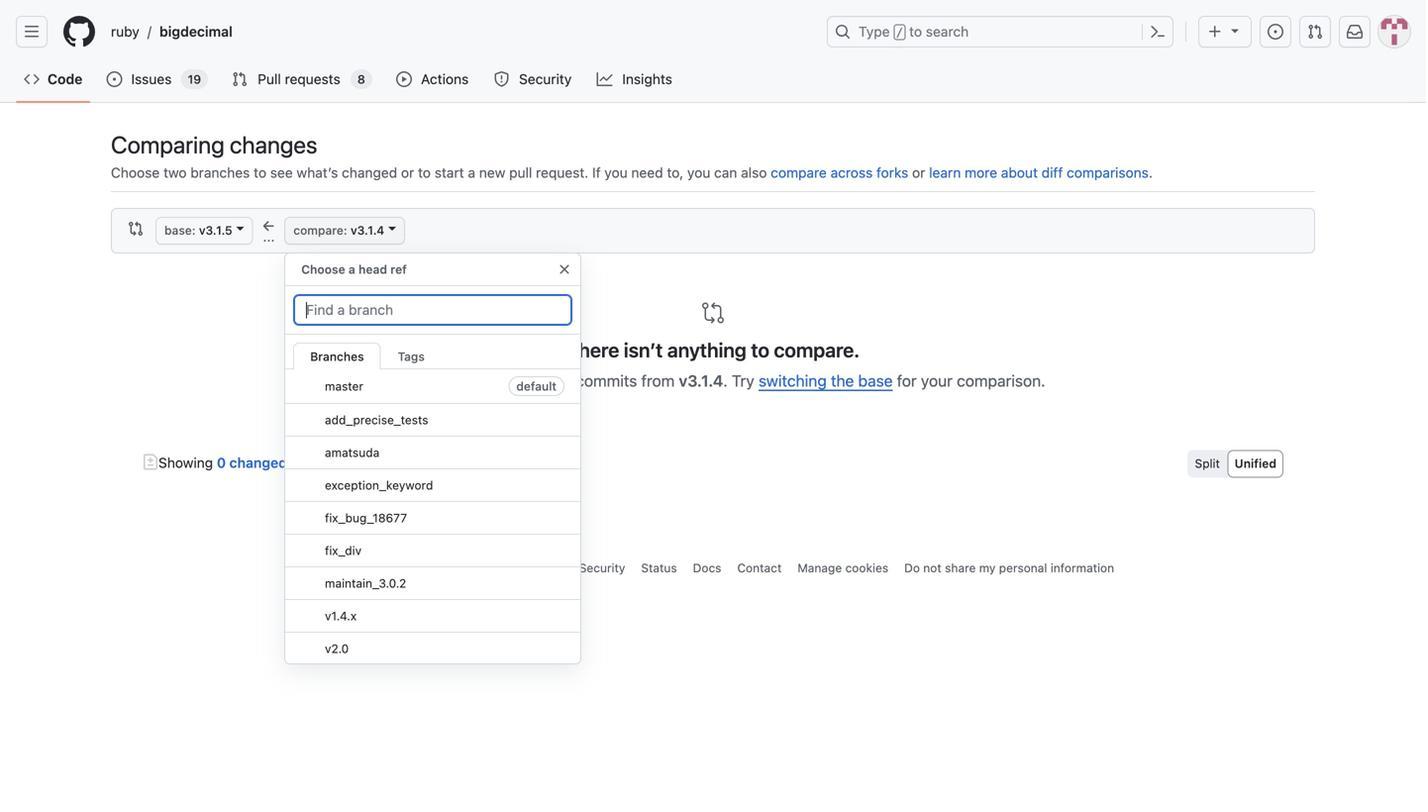Task type: locate. For each thing, give the bounding box(es) containing it.
0 horizontal spatial choose
[[111, 164, 160, 181]]

ruby / bigdecimal
[[111, 23, 233, 40]]

to left see
[[254, 164, 266, 181]]

more
[[965, 164, 997, 181]]

bigdecimal
[[159, 23, 233, 40]]

choose inside comparing changes choose two branches to see what's changed or to start a new pull request.             if you need to, you can also compare across forks or learn more about diff comparisons .
[[111, 164, 160, 181]]

isn't
[[624, 338, 663, 361]]

contact link
[[737, 561, 782, 575]]

maintain_3.0.2
[[325, 576, 407, 590]]

security right shield image
[[519, 71, 572, 87]]

. down default
[[533, 455, 537, 471]]

insights link
[[589, 64, 682, 94]]

0 horizontal spatial homepage image
[[63, 16, 95, 48]]

from
[[641, 371, 675, 390]]

issue opened image left issues
[[106, 71, 122, 87]]

1 vertical spatial issue opened image
[[106, 71, 122, 87]]

additions
[[366, 455, 428, 471]]

tab list
[[285, 335, 581, 369]]

or
[[401, 164, 414, 181], [912, 164, 925, 181]]

git compare image
[[128, 221, 144, 237]]

2 or from the left
[[912, 164, 925, 181]]

choose
[[111, 164, 160, 181], [301, 262, 345, 276]]

v3.1.4
[[351, 223, 384, 237], [679, 371, 723, 390]]

0 horizontal spatial or
[[401, 164, 414, 181]]

for
[[897, 371, 917, 390]]

amatsuda
[[325, 446, 380, 460]]

maintain_3.0.2 link
[[285, 567, 581, 600]]

0 right "and"
[[459, 455, 468, 471]]

v3.1.4 up head
[[351, 223, 384, 237]]

switching the base link
[[759, 371, 893, 390]]

1 vertical spatial with
[[323, 455, 349, 471]]

. inside there isn't anything to compare. is up to date with             all commits from v3.1.4 .             try switching the base for your comparison.
[[723, 371, 728, 390]]

status
[[641, 561, 677, 575]]

deletions
[[472, 455, 533, 471]]

play image
[[396, 71, 412, 87]]

unified
[[1235, 457, 1277, 470]]

git pull request image
[[1307, 24, 1323, 40]]

choose left two
[[111, 164, 160, 181]]

you right if
[[604, 164, 628, 181]]

tab list containing branches
[[285, 335, 581, 369]]

0 horizontal spatial security
[[519, 71, 572, 87]]

manage cookies
[[798, 561, 888, 575]]

you
[[604, 164, 628, 181], [687, 164, 710, 181]]

1 horizontal spatial or
[[912, 164, 925, 181]]

actions
[[421, 71, 469, 87]]

2 you from the left
[[687, 164, 710, 181]]

2 horizontal spatial .
[[1149, 164, 1153, 181]]

0 vertical spatial .
[[1149, 164, 1153, 181]]

1 vertical spatial homepage image
[[312, 555, 336, 579]]

0 vertical spatial security
[[519, 71, 572, 87]]

1 horizontal spatial choose
[[301, 262, 345, 276]]

ref
[[390, 262, 407, 276]]

a left head
[[349, 262, 355, 276]]

contact
[[737, 561, 782, 575]]

commits
[[576, 371, 637, 390]]

default
[[517, 379, 557, 393]]

1 horizontal spatial a
[[468, 164, 475, 181]]

my
[[979, 561, 996, 575]]

0
[[353, 455, 362, 471], [459, 455, 468, 471]]

privacy
[[522, 561, 563, 575]]

you right to,
[[687, 164, 710, 181]]

/ for type
[[896, 26, 903, 40]]

a left new
[[468, 164, 475, 181]]

with
[[521, 371, 552, 390], [323, 455, 349, 471]]

security link left graph icon
[[486, 64, 581, 94]]

master
[[325, 379, 364, 393]]

plus image
[[1207, 24, 1223, 40]]

or right changed
[[401, 164, 414, 181]]

fix_div
[[325, 544, 362, 558]]

to left the search on the right
[[909, 23, 922, 40]]

changes
[[230, 131, 317, 158]]

or left learn
[[912, 164, 925, 181]]

1 vertical spatial v3.1.4
[[679, 371, 723, 390]]

issues
[[131, 71, 172, 87]]

8
[[357, 72, 365, 86]]

0 vertical spatial v3.1.4
[[351, 223, 384, 237]]

request.
[[536, 164, 589, 181]]

compare.
[[774, 338, 860, 361]]

0 vertical spatial choose
[[111, 164, 160, 181]]

homepage image
[[63, 16, 95, 48], [312, 555, 336, 579]]

homepage image left ruby link on the top left of the page
[[63, 16, 95, 48]]

share
[[945, 561, 976, 575]]

issue opened image
[[1268, 24, 1283, 40], [106, 71, 122, 87]]

0 vertical spatial issue opened image
[[1268, 24, 1283, 40]]

.
[[1149, 164, 1153, 181], [723, 371, 728, 390], [533, 455, 537, 471]]

choose a head ref
[[301, 262, 407, 276]]

0 horizontal spatial a
[[349, 262, 355, 276]]

notifications image
[[1347, 24, 1363, 40]]

pull requests
[[258, 71, 340, 87]]

terms link
[[472, 561, 507, 575]]

2 0 from the left
[[459, 455, 468, 471]]

1 vertical spatial .
[[723, 371, 728, 390]]

list
[[103, 16, 815, 48]]

0 horizontal spatial v3.1.4
[[351, 223, 384, 237]]

forks
[[876, 164, 908, 181]]

there isn't anything to compare. is up to date with             all commits from v3.1.4 .             try switching the base for your comparison.
[[425, 338, 1045, 390]]

learn
[[929, 164, 961, 181]]

. left "try"
[[723, 371, 728, 390]]

/ right the ruby
[[147, 23, 151, 40]]

choose left head
[[301, 262, 345, 276]]

issue opened image left git pull request image
[[1268, 24, 1283, 40]]

0 horizontal spatial .
[[533, 455, 537, 471]]

1 vertical spatial a
[[349, 262, 355, 276]]

1 horizontal spatial homepage image
[[312, 555, 336, 579]]

new
[[479, 164, 505, 181]]

0 horizontal spatial /
[[147, 23, 151, 40]]

branches button
[[293, 343, 381, 369]]

1 horizontal spatial security
[[579, 561, 625, 575]]

0 horizontal spatial 0
[[353, 455, 362, 471]]

1 horizontal spatial .
[[723, 371, 728, 390]]

about
[[1001, 164, 1038, 181]]

© 2023 github, inc.
[[343, 561, 456, 575]]

changed
[[342, 164, 397, 181]]

homepage image left ©
[[312, 555, 336, 579]]

security link left status link
[[579, 561, 625, 575]]

diff
[[1042, 164, 1063, 181]]

1 0 from the left
[[353, 455, 362, 471]]

across
[[831, 164, 873, 181]]

security left status link
[[579, 561, 625, 575]]

a inside comparing changes choose two branches to see what's changed or to start a new pull request.             if you need to, you can also compare across forks or learn more about diff comparisons .
[[468, 164, 475, 181]]

also
[[741, 164, 767, 181]]

0 horizontal spatial you
[[604, 164, 628, 181]]

0 horizontal spatial issue opened image
[[106, 71, 122, 87]]

arrow left image
[[261, 219, 277, 234]]

Find a branch text field
[[293, 294, 573, 326]]

1 vertical spatial choose
[[301, 262, 345, 276]]

0 up exception_keyword
[[353, 455, 362, 471]]

0 vertical spatial security link
[[486, 64, 581, 94]]

0 vertical spatial a
[[468, 164, 475, 181]]

/ right 'type'
[[896, 26, 903, 40]]

/ for ruby
[[147, 23, 151, 40]]

security link
[[486, 64, 581, 94], [579, 561, 625, 575]]

what's
[[297, 164, 338, 181]]

with left all
[[521, 371, 552, 390]]

compare
[[771, 164, 827, 181]]

list containing ruby / bigdecimal
[[103, 16, 815, 48]]

1 horizontal spatial you
[[687, 164, 710, 181]]

1 horizontal spatial /
[[896, 26, 903, 40]]

github,
[[390, 561, 433, 575]]

1 horizontal spatial 0
[[459, 455, 468, 471]]

add_precise_tests
[[325, 413, 429, 427]]

do not share my personal information
[[904, 561, 1114, 575]]

status link
[[641, 561, 677, 575]]

split button
[[1188, 454, 1227, 474]]

. right diff
[[1149, 164, 1153, 181]]

1 horizontal spatial issue opened image
[[1268, 24, 1283, 40]]

docs link
[[693, 561, 721, 575]]

cookies
[[845, 561, 888, 575]]

fix_bug_18677
[[325, 511, 407, 525]]

a
[[468, 164, 475, 181], [349, 262, 355, 276]]

unified button
[[1229, 454, 1282, 474]]

0 vertical spatial with
[[521, 371, 552, 390]]

v3.1.5
[[199, 223, 232, 237]]

/ inside type / to search
[[896, 26, 903, 40]]

with up exception_keyword
[[323, 455, 349, 471]]

v3.1.4 down anything
[[679, 371, 723, 390]]

/ inside ruby / bigdecimal
[[147, 23, 151, 40]]

1 horizontal spatial v3.1.4
[[679, 371, 723, 390]]

security
[[519, 71, 572, 87], [579, 561, 625, 575]]

comparing changes choose two branches to see what's changed or to start a new pull request.             if you need to, you can also compare across forks or learn more about diff comparisons .
[[111, 131, 1153, 181]]

1 horizontal spatial with
[[521, 371, 552, 390]]



Task type: describe. For each thing, give the bounding box(es) containing it.
date
[[485, 371, 517, 390]]

exception_keyword
[[325, 478, 433, 492]]

fix_bug_18677 link
[[285, 502, 581, 535]]

...
[[263, 228, 275, 245]]

code
[[48, 71, 83, 87]]

docs
[[693, 561, 721, 575]]

19
[[188, 72, 201, 86]]

see
[[270, 164, 293, 181]]

. inside comparing changes choose two branches to see what's changed or to start a new pull request.             if you need to, you can also compare across forks or learn more about diff comparisons .
[[1149, 164, 1153, 181]]

diff view list
[[1187, 450, 1283, 478]]

1 or from the left
[[401, 164, 414, 181]]

learn more about diff comparisons link
[[929, 164, 1149, 181]]

fix_div link
[[285, 535, 581, 567]]

close menu image
[[557, 261, 573, 277]]

bigdecimal link
[[151, 16, 240, 48]]

privacy link
[[522, 561, 563, 575]]

search
[[926, 23, 969, 40]]

v3.1.4 inside there isn't anything to compare. is up to date with             all commits from v3.1.4 .             try switching the base for your comparison.
[[679, 371, 723, 390]]

anything
[[667, 338, 747, 361]]

actions link
[[388, 64, 478, 94]]

1 vertical spatial security
[[579, 561, 625, 575]]

2023
[[357, 561, 387, 575]]

manage
[[798, 561, 842, 575]]

add_precise_tests link
[[285, 404, 581, 437]]

to,
[[667, 164, 684, 181]]

compare across forks button
[[771, 162, 908, 183]]

do
[[904, 561, 920, 575]]

ruby link
[[103, 16, 147, 48]]

0 horizontal spatial with
[[323, 455, 349, 471]]

start
[[435, 164, 464, 181]]

personal
[[999, 561, 1047, 575]]

showing
[[158, 455, 217, 471]]

pull
[[509, 164, 532, 181]]

branches
[[190, 164, 250, 181]]

v2.0
[[325, 642, 349, 656]]

all
[[556, 371, 572, 390]]

with 0 additions and 0 deletions .
[[319, 455, 537, 471]]

command palette image
[[1150, 24, 1166, 40]]

2 vertical spatial .
[[533, 455, 537, 471]]

to right up
[[467, 371, 481, 390]]

tags
[[398, 350, 425, 363]]

code link
[[16, 64, 90, 94]]

comparing
[[111, 131, 224, 158]]

triangle down image
[[1227, 22, 1243, 38]]

with inside there isn't anything to compare. is up to date with             all commits from v3.1.4 .             try switching the base for your comparison.
[[521, 371, 552, 390]]

v1.4.x
[[325, 609, 357, 623]]

your
[[921, 371, 953, 390]]

graph image
[[597, 71, 613, 87]]

1 you from the left
[[604, 164, 628, 181]]

there
[[566, 338, 619, 361]]

do not share my personal information button
[[904, 559, 1114, 577]]

to left "start"
[[418, 164, 431, 181]]

try
[[732, 371, 754, 390]]

type
[[859, 23, 890, 40]]

type / to search
[[859, 23, 969, 40]]

git compare image
[[701, 301, 725, 325]]

comparisons
[[1067, 164, 1149, 181]]

code image
[[24, 71, 40, 87]]

git pull request image
[[232, 71, 248, 87]]

to up "try"
[[751, 338, 769, 361]]

if
[[592, 164, 601, 181]]

need
[[631, 164, 663, 181]]

v1.4.x link
[[285, 600, 581, 633]]

issue opened image for git pull request icon
[[106, 71, 122, 87]]

and
[[431, 455, 455, 471]]

pull
[[258, 71, 281, 87]]

file diff image
[[143, 454, 158, 470]]

information
[[1051, 561, 1114, 575]]

issue opened image for git pull request image
[[1268, 24, 1283, 40]]

0 vertical spatial homepage image
[[63, 16, 95, 48]]

comparison.
[[957, 371, 1045, 390]]

v2.0 link
[[285, 633, 581, 666]]

terms
[[472, 561, 507, 575]]

two
[[163, 164, 187, 181]]

requests
[[285, 71, 340, 87]]

up
[[444, 371, 463, 390]]

insights
[[622, 71, 672, 87]]

1 vertical spatial security link
[[579, 561, 625, 575]]

amatsuda link
[[285, 437, 581, 469]]

inc.
[[436, 561, 456, 575]]

the
[[831, 371, 854, 390]]

shield image
[[494, 71, 510, 87]]

not
[[923, 561, 942, 575]]

exception_keyword link
[[285, 469, 581, 502]]

manage cookies button
[[798, 559, 888, 577]]

©
[[343, 561, 354, 575]]



Task type: vqa. For each thing, say whether or not it's contained in the screenshot.
switching
yes



